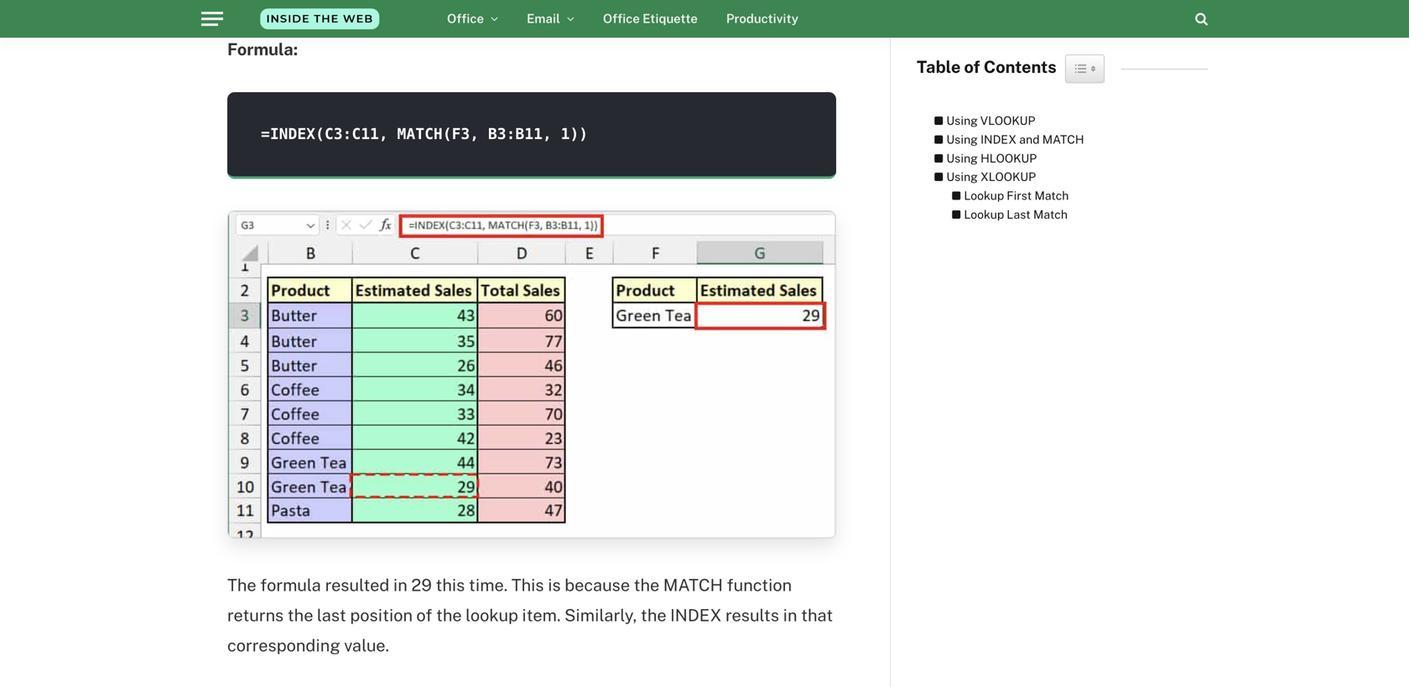 Task type: describe. For each thing, give the bounding box(es) containing it.
lookup first match link
[[943, 187, 1069, 206]]

the formula resulted in 29 this time. this is because the match function returns the last position of the lookup item. similarly, the index results in that corresponding value.
[[227, 576, 833, 656]]

b3:b11,
[[488, 126, 552, 143]]

email
[[527, 11, 560, 26]]

hlookup
[[981, 151, 1037, 165]]

lookup last match link
[[943, 206, 1068, 224]]

29
[[411, 576, 432, 595]]

office for office etiquette
[[603, 11, 640, 26]]

index inside using vlookup using index and match using hlookup using xlookup lookup first match lookup last match
[[981, 132, 1017, 146]]

1 vertical spatial in
[[783, 606, 797, 626]]

office etiquette
[[603, 11, 698, 26]]

formula
[[260, 576, 321, 595]]

search image
[[1196, 12, 1208, 26]]

1 vertical spatial match
[[1034, 208, 1068, 221]]

office etiquette link
[[589, 0, 712, 38]]

last
[[317, 606, 346, 626]]

first
[[1007, 189, 1032, 203]]

that
[[801, 606, 833, 626]]

similarly,
[[565, 606, 637, 626]]

vlookup
[[981, 114, 1036, 128]]

inside the web image
[[236, 0, 404, 38]]

email link
[[513, 0, 589, 38]]

match(f3,
[[397, 126, 479, 143]]

time.
[[469, 576, 508, 595]]

table of contents
[[917, 57, 1057, 77]]

table
[[917, 57, 961, 77]]

0 vertical spatial in
[[393, 576, 408, 595]]

using vlookup using index and match using hlookup using xlookup lookup first match lookup last match
[[947, 114, 1084, 221]]

xlookup
[[981, 170, 1036, 184]]

because
[[565, 576, 630, 595]]

productivity
[[726, 11, 799, 26]]

value.
[[344, 636, 389, 656]]



Task type: vqa. For each thing, say whether or not it's contained in the screenshot.
The Xlookup Link
no



Task type: locate. For each thing, give the bounding box(es) containing it.
the right similarly,
[[641, 606, 667, 626]]

the down this
[[436, 606, 462, 626]]

index down vlookup at top
[[981, 132, 1017, 146]]

item.
[[522, 606, 561, 626]]

contents
[[984, 57, 1057, 77]]

using up using hlookup link on the top
[[947, 114, 978, 128]]

1 horizontal spatial match
[[1043, 132, 1084, 146]]

1 vertical spatial match
[[663, 576, 723, 595]]

the
[[227, 576, 256, 595]]

0 horizontal spatial index
[[670, 606, 722, 626]]

using hlookup link
[[925, 149, 1037, 168]]

match left function at the right of page
[[663, 576, 723, 595]]

2 office from the left
[[603, 11, 640, 26]]

in left that
[[783, 606, 797, 626]]

the left last
[[287, 606, 313, 626]]

match
[[1035, 189, 1069, 203], [1034, 208, 1068, 221]]

0 vertical spatial lookup
[[964, 189, 1004, 203]]

0 horizontal spatial of
[[416, 606, 432, 626]]

function
[[727, 576, 792, 595]]

using
[[947, 114, 978, 128], [947, 132, 978, 146], [947, 151, 978, 165], [947, 170, 978, 184]]

the
[[634, 576, 660, 595], [287, 606, 313, 626], [436, 606, 462, 626], [641, 606, 667, 626]]

corresponding
[[227, 636, 340, 656]]

match inside the formula resulted in 29 this time. this is because the match function returns the last position of the lookup item. similarly, the index results in that corresponding value.
[[663, 576, 723, 595]]

0 vertical spatial match
[[1035, 189, 1069, 203]]

2 using from the top
[[947, 132, 978, 146]]

=index(c3:c11,
[[261, 126, 388, 143]]

1 vertical spatial of
[[416, 606, 432, 626]]

office left etiquette
[[603, 11, 640, 26]]

this
[[436, 576, 465, 595]]

match right last
[[1034, 208, 1068, 221]]

results
[[726, 606, 779, 626]]

index
[[981, 132, 1017, 146], [670, 606, 722, 626]]

0 horizontal spatial office
[[447, 11, 484, 26]]

this
[[512, 576, 544, 595]]

using down the using vlookup 'link'
[[947, 132, 978, 146]]

of
[[964, 57, 980, 77], [416, 606, 432, 626]]

office link
[[433, 0, 513, 38]]

1))
[[561, 126, 588, 143]]

formula:
[[227, 39, 298, 59]]

1 office from the left
[[447, 11, 484, 26]]

0 horizontal spatial match
[[663, 576, 723, 595]]

0 vertical spatial match
[[1043, 132, 1084, 146]]

of right 'table'
[[964, 57, 980, 77]]

using down using hlookup link on the top
[[947, 170, 978, 184]]

3 using from the top
[[947, 151, 978, 165]]

1 horizontal spatial index
[[981, 132, 1017, 146]]

last
[[1007, 208, 1031, 221]]

match
[[1043, 132, 1084, 146], [663, 576, 723, 595]]

0 vertical spatial of
[[964, 57, 980, 77]]

of inside the formula resulted in 29 this time. this is because the match function returns the last position of the lookup item. similarly, the index results in that corresponding value.
[[416, 606, 432, 626]]

using up using xlookup link
[[947, 151, 978, 165]]

1 horizontal spatial of
[[964, 57, 980, 77]]

match right and
[[1043, 132, 1084, 146]]

office
[[447, 11, 484, 26], [603, 11, 640, 26]]

resulted
[[325, 576, 390, 595]]

of down 29
[[416, 606, 432, 626]]

returns
[[227, 606, 284, 626]]

productivity link
[[712, 0, 813, 38]]

0 horizontal spatial in
[[393, 576, 408, 595]]

etiquette
[[643, 11, 698, 26]]

office for office
[[447, 11, 484, 26]]

office inside "link"
[[447, 11, 484, 26]]

is
[[548, 576, 561, 595]]

1 lookup from the top
[[964, 189, 1004, 203]]

in left 29
[[393, 576, 408, 595]]

lookup
[[466, 606, 518, 626]]

lookup down lookup first match link
[[964, 208, 1004, 221]]

office left email
[[447, 11, 484, 26]]

and
[[1020, 132, 1040, 146]]

1 vertical spatial lookup
[[964, 208, 1004, 221]]

using index and match link
[[925, 130, 1084, 149]]

1 horizontal spatial in
[[783, 606, 797, 626]]

2 lookup from the top
[[964, 208, 1004, 221]]

match right first
[[1035, 189, 1069, 203]]

using xlookup link
[[925, 168, 1036, 187]]

0 vertical spatial index
[[981, 132, 1017, 146]]

1 vertical spatial index
[[670, 606, 722, 626]]

the right because
[[634, 576, 660, 595]]

match inside using vlookup using index and match using hlookup using xlookup lookup first match lookup last match
[[1043, 132, 1084, 146]]

using vlookup link
[[925, 112, 1038, 130]]

index left results
[[670, 606, 722, 626]]

1 horizontal spatial office
[[603, 11, 640, 26]]

=index(c3:c11, match(f3, b3:b11, 1))
[[261, 126, 588, 143]]

lookup
[[964, 189, 1004, 203], [964, 208, 1004, 221]]

lookup down using xlookup link
[[964, 189, 1004, 203]]

in
[[393, 576, 408, 595], [783, 606, 797, 626]]

index inside the formula resulted in 29 this time. this is because the match function returns the last position of the lookup item. similarly, the index results in that corresponding value.
[[670, 606, 722, 626]]

4 using from the top
[[947, 170, 978, 184]]

position
[[350, 606, 413, 626]]

1 using from the top
[[947, 114, 978, 128]]



